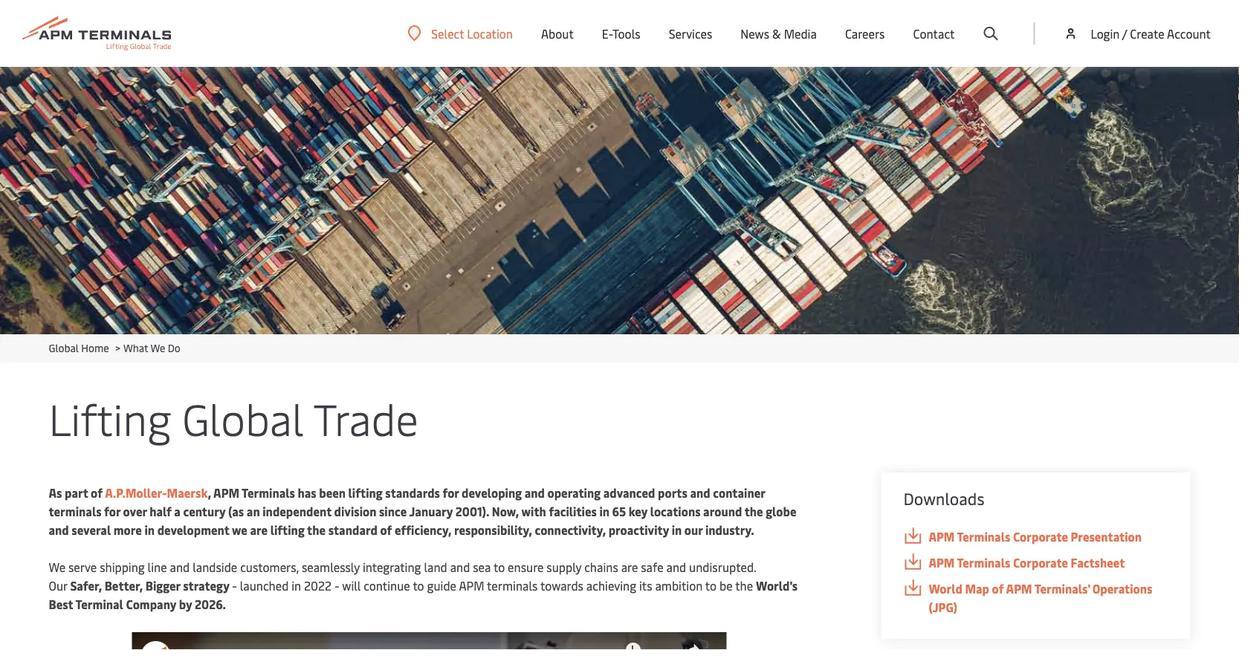 Task type: vqa. For each thing, say whether or not it's contained in the screenshot.
are to the top
yes



Task type: describe. For each thing, give the bounding box(es) containing it.
,
[[208, 485, 211, 501]]

of inside , apm terminals has been lifting standards for developing and operating advanced ports and container terminals for over half a century (as an independent division since january 2001). now, with facilities in 65 key locations around the globe and several more in development we are lifting the standard of efficiency, responsibility, connectivity, proactivity in our industry.
[[380, 523, 392, 539]]

advanced
[[604, 485, 656, 501]]

launched
[[240, 578, 289, 594]]

contact
[[914, 25, 955, 41]]

development
[[157, 523, 230, 539]]

news & media
[[741, 25, 817, 41]]

tools
[[613, 25, 641, 41]]

downloads
[[904, 488, 985, 510]]

world's
[[757, 578, 798, 594]]

apm up world
[[929, 555, 955, 571]]

world map of apm terminals' operations (jpg)
[[929, 581, 1153, 616]]

in left 2022
[[292, 578, 301, 594]]

part
[[65, 485, 88, 501]]

integrating
[[363, 560, 421, 576]]

1 vertical spatial the
[[307, 523, 326, 539]]

continue
[[364, 578, 410, 594]]

industry.
[[706, 523, 754, 539]]

locations
[[651, 504, 701, 520]]

of for world
[[993, 581, 1005, 597]]

serve
[[68, 560, 97, 576]]

e-
[[602, 25, 613, 41]]

best
[[49, 597, 73, 613]]

ports
[[658, 485, 688, 501]]

2001).
[[456, 504, 490, 520]]

a.p.moller-maersk link
[[105, 485, 208, 501]]

/
[[1123, 25, 1128, 41]]

safer, better, bigger strategy - launched in 2022 - will continue to guide apm terminals towards achieving its ambition to be the
[[68, 578, 757, 594]]

select location
[[432, 25, 513, 41]]

login / create account
[[1092, 25, 1212, 41]]

we
[[232, 523, 248, 539]]

developing
[[462, 485, 522, 501]]

sea
[[473, 560, 491, 576]]

operations
[[1093, 581, 1153, 597]]

independent
[[263, 504, 332, 520]]

e-tools button
[[602, 0, 641, 67]]

and left sea
[[450, 560, 470, 576]]

several
[[72, 523, 111, 539]]

and left the several
[[49, 523, 69, 539]]

, apm terminals has been lifting standards for developing and operating advanced ports and container terminals for over half a century (as an independent division since january 2001). now, with facilities in 65 key locations around the globe and several more in development we are lifting the standard of efficiency, responsibility, connectivity, proactivity in our industry.
[[49, 485, 797, 539]]

do
[[168, 341, 181, 355]]

facilities
[[549, 504, 597, 520]]

now,
[[492, 504, 519, 520]]

>
[[115, 341, 121, 355]]

undisrupted.
[[690, 560, 757, 576]]

container
[[714, 485, 766, 501]]

operating
[[548, 485, 601, 501]]

apm inside , apm terminals has been lifting standards for developing and operating advanced ports and container terminals for over half a century (as an independent division since january 2001). now, with facilities in 65 key locations around the globe and several more in development we are lifting the standard of efficiency, responsibility, connectivity, proactivity in our industry.
[[214, 485, 240, 501]]

2 horizontal spatial to
[[706, 578, 717, 594]]

company
[[126, 597, 176, 613]]

create
[[1131, 25, 1165, 41]]

select
[[432, 25, 464, 41]]

contact button
[[914, 0, 955, 67]]

and up with
[[525, 485, 545, 501]]

terminal
[[75, 597, 123, 613]]

apm terminals corporate factsheet
[[929, 555, 1126, 571]]

lifting global trade
[[49, 389, 419, 447]]

apm terminals lazaro image
[[0, 67, 1240, 335]]

0 vertical spatial lifting
[[349, 485, 383, 501]]

corporate for presentation
[[1014, 529, 1069, 545]]

select location button
[[408, 25, 513, 41]]

1 horizontal spatial for
[[443, 485, 459, 501]]

apm terminals corporate factsheet link
[[904, 554, 1169, 573]]

an
[[247, 504, 260, 520]]

0 vertical spatial global
[[49, 341, 79, 355]]

by
[[179, 597, 192, 613]]

0 horizontal spatial for
[[104, 504, 121, 520]]

connectivity,
[[535, 523, 606, 539]]

safe
[[641, 560, 664, 576]]

our
[[49, 578, 68, 594]]

with
[[522, 504, 547, 520]]

half
[[150, 504, 172, 520]]

and right line at the bottom left of the page
[[170, 560, 190, 576]]

1 horizontal spatial we
[[151, 341, 165, 355]]

in left the our
[[672, 523, 682, 539]]

0 horizontal spatial to
[[413, 578, 424, 594]]

landside
[[193, 560, 237, 576]]

chains
[[585, 560, 619, 576]]

world
[[929, 581, 963, 597]]

world's best terminal company by 2026.
[[49, 578, 798, 613]]

proactivity
[[609, 523, 669, 539]]

terminals inside , apm terminals has been lifting standards for developing and operating advanced ports and container terminals for over half a century (as an independent division since january 2001). now, with facilities in 65 key locations around the globe and several more in development we are lifting the standard of efficiency, responsibility, connectivity, proactivity in our industry.
[[242, 485, 295, 501]]

presentation
[[1072, 529, 1143, 545]]

we inside "we serve shipping line and landside customers, seamlessly integrating land and sea to ensure supply chains are safe and undisrupted. our"
[[49, 560, 66, 576]]

&
[[773, 25, 782, 41]]

shipping
[[100, 560, 145, 576]]

be
[[720, 578, 733, 594]]

(as
[[228, 504, 244, 520]]

guide
[[427, 578, 457, 594]]

about button
[[541, 0, 574, 67]]

what
[[123, 341, 148, 355]]



Task type: locate. For each thing, give the bounding box(es) containing it.
globe
[[766, 504, 797, 520]]

division
[[334, 504, 377, 520]]

1 horizontal spatial to
[[494, 560, 505, 576]]

lifting down "independent"
[[271, 523, 305, 539]]

corporate up apm terminals corporate factsheet link
[[1014, 529, 1069, 545]]

to inside "we serve shipping line and landside customers, seamlessly integrating land and sea to ensure supply chains are safe and undisrupted. our"
[[494, 560, 505, 576]]

2 horizontal spatial of
[[993, 581, 1005, 597]]

(jpg)
[[929, 600, 958, 616]]

2 vertical spatial of
[[993, 581, 1005, 597]]

0 horizontal spatial of
[[91, 485, 103, 501]]

apm down sea
[[459, 578, 485, 594]]

century
[[183, 504, 226, 520]]

terminals for apm terminals corporate factsheet
[[958, 555, 1011, 571]]

the right be
[[736, 578, 754, 594]]

0 vertical spatial we
[[151, 341, 165, 355]]

of right part
[[91, 485, 103, 501]]

terminals down part
[[49, 504, 102, 520]]

has
[[298, 485, 317, 501]]

efficiency,
[[395, 523, 452, 539]]

1 vertical spatial for
[[104, 504, 121, 520]]

are inside , apm terminals has been lifting standards for developing and operating advanced ports and container terminals for over half a century (as an independent division since january 2001). now, with facilities in 65 key locations around the globe and several more in development we are lifting the standard of efficiency, responsibility, connectivity, proactivity in our industry.
[[250, 523, 268, 539]]

global home link
[[49, 341, 109, 355]]

we up our
[[49, 560, 66, 576]]

customers,
[[240, 560, 299, 576]]

and right ports at the bottom right
[[691, 485, 711, 501]]

account
[[1168, 25, 1212, 41]]

careers
[[846, 25, 885, 41]]

- down landside
[[232, 578, 237, 594]]

1 corporate from the top
[[1014, 529, 1069, 545]]

apm right ","
[[214, 485, 240, 501]]

are right we
[[250, 523, 268, 539]]

in down half
[[145, 523, 155, 539]]

in left 65
[[600, 504, 610, 520]]

achieving
[[587, 578, 637, 594]]

0 horizontal spatial global
[[49, 341, 79, 355]]

maersk
[[167, 485, 208, 501]]

standard
[[328, 523, 378, 539]]

as
[[49, 485, 62, 501]]

services button
[[669, 0, 713, 67]]

0 vertical spatial are
[[250, 523, 268, 539]]

and
[[525, 485, 545, 501], [691, 485, 711, 501], [49, 523, 69, 539], [170, 560, 190, 576], [450, 560, 470, 576], [667, 560, 687, 576]]

1 vertical spatial global
[[182, 389, 304, 447]]

of inside world map of apm terminals' operations (jpg)
[[993, 581, 1005, 597]]

corporate down apm terminals corporate presentation link
[[1014, 555, 1069, 571]]

0 vertical spatial terminals
[[49, 504, 102, 520]]

apm terminals corporate presentation
[[929, 529, 1143, 545]]

terminals up apm terminals corporate factsheet
[[958, 529, 1011, 545]]

1 horizontal spatial terminals
[[487, 578, 538, 594]]

lifting up division
[[349, 485, 383, 501]]

global home > what we do
[[49, 341, 181, 355]]

-
[[232, 578, 237, 594], [335, 578, 340, 594]]

january
[[409, 504, 453, 520]]

terminals
[[242, 485, 295, 501], [958, 529, 1011, 545], [958, 555, 1011, 571]]

0 horizontal spatial we
[[49, 560, 66, 576]]

a
[[174, 504, 181, 520]]

1 vertical spatial terminals
[[958, 529, 1011, 545]]

1 - from the left
[[232, 578, 237, 594]]

0 vertical spatial corporate
[[1014, 529, 1069, 545]]

strategy
[[183, 578, 230, 594]]

2 vertical spatial the
[[736, 578, 754, 594]]

seamlessly
[[302, 560, 360, 576]]

ensure
[[508, 560, 544, 576]]

apm terminals corporate presentation link
[[904, 528, 1169, 547]]

1 vertical spatial we
[[49, 560, 66, 576]]

login
[[1092, 25, 1120, 41]]

1 horizontal spatial -
[[335, 578, 340, 594]]

key
[[629, 504, 648, 520]]

in
[[600, 504, 610, 520], [145, 523, 155, 539], [672, 523, 682, 539], [292, 578, 301, 594]]

terminals down ensure
[[487, 578, 538, 594]]

to left be
[[706, 578, 717, 594]]

about
[[541, 25, 574, 41]]

terminals up "map"
[[958, 555, 1011, 571]]

for
[[443, 485, 459, 501], [104, 504, 121, 520]]

0 horizontal spatial terminals
[[49, 504, 102, 520]]

trade
[[314, 389, 419, 447]]

2 - from the left
[[335, 578, 340, 594]]

0 horizontal spatial -
[[232, 578, 237, 594]]

2022
[[304, 578, 332, 594]]

1 horizontal spatial global
[[182, 389, 304, 447]]

a.p.moller-
[[105, 485, 167, 501]]

lifting
[[49, 389, 171, 447]]

apm
[[214, 485, 240, 501], [929, 529, 955, 545], [929, 555, 955, 571], [459, 578, 485, 594], [1007, 581, 1033, 597]]

as part of a.p.moller-maersk
[[49, 485, 208, 501]]

map
[[966, 581, 990, 597]]

0 horizontal spatial are
[[250, 523, 268, 539]]

2 corporate from the top
[[1014, 555, 1069, 571]]

and up ambition
[[667, 560, 687, 576]]

more
[[114, 523, 142, 539]]

1 vertical spatial corporate
[[1014, 555, 1069, 571]]

of down since
[[380, 523, 392, 539]]

the down container
[[745, 504, 764, 520]]

safer,
[[70, 578, 102, 594]]

since
[[379, 504, 407, 520]]

1 horizontal spatial of
[[380, 523, 392, 539]]

standards
[[386, 485, 440, 501]]

world map of apm terminals' operations (jpg) link
[[904, 580, 1169, 617]]

better,
[[105, 578, 143, 594]]

to left 'guide'
[[413, 578, 424, 594]]

its
[[640, 578, 653, 594]]

news & media button
[[741, 0, 817, 67]]

careers button
[[846, 0, 885, 67]]

factsheet
[[1072, 555, 1126, 571]]

are
[[250, 523, 268, 539], [622, 560, 638, 576]]

1 horizontal spatial lifting
[[349, 485, 383, 501]]

the down "independent"
[[307, 523, 326, 539]]

0 vertical spatial for
[[443, 485, 459, 501]]

news
[[741, 25, 770, 41]]

for left "over"
[[104, 504, 121, 520]]

1 vertical spatial of
[[380, 523, 392, 539]]

terminals for apm terminals corporate presentation
[[958, 529, 1011, 545]]

apm down apm terminals corporate factsheet
[[1007, 581, 1033, 597]]

for up january on the bottom
[[443, 485, 459, 501]]

of right "map"
[[993, 581, 1005, 597]]

terminals up an
[[242, 485, 295, 501]]

supply
[[547, 560, 582, 576]]

media
[[784, 25, 817, 41]]

of
[[91, 485, 103, 501], [380, 523, 392, 539], [993, 581, 1005, 597]]

- left will
[[335, 578, 340, 594]]

0 vertical spatial of
[[91, 485, 103, 501]]

to right sea
[[494, 560, 505, 576]]

1 vertical spatial are
[[622, 560, 638, 576]]

e-tools
[[602, 25, 641, 41]]

terminals inside , apm terminals has been lifting standards for developing and operating advanced ports and container terminals for over half a century (as an independent division since january 2001). now, with facilities in 65 key locations around the globe and several more in development we are lifting the standard of efficiency, responsibility, connectivity, proactivity in our industry.
[[49, 504, 102, 520]]

land
[[424, 560, 448, 576]]

1 vertical spatial terminals
[[487, 578, 538, 594]]

0 horizontal spatial lifting
[[271, 523, 305, 539]]

apm down downloads
[[929, 529, 955, 545]]

responsibility,
[[454, 523, 532, 539]]

are left safe
[[622, 560, 638, 576]]

location
[[467, 25, 513, 41]]

we left do
[[151, 341, 165, 355]]

of for as
[[91, 485, 103, 501]]

0 vertical spatial terminals
[[242, 485, 295, 501]]

corporate for factsheet
[[1014, 555, 1069, 571]]

services
[[669, 25, 713, 41]]

we serve shipping line and landside customers, seamlessly integrating land and sea to ensure supply chains are safe and undisrupted. our
[[49, 560, 757, 594]]

lifting
[[349, 485, 383, 501], [271, 523, 305, 539]]

apm inside world map of apm terminals' operations (jpg)
[[1007, 581, 1033, 597]]

around
[[704, 504, 743, 520]]

1 vertical spatial lifting
[[271, 523, 305, 539]]

terminals
[[49, 504, 102, 520], [487, 578, 538, 594]]

are inside "we serve shipping line and landside customers, seamlessly integrating land and sea to ensure supply chains are safe and undisrupted. our"
[[622, 560, 638, 576]]

2026.
[[195, 597, 226, 613]]

0 vertical spatial the
[[745, 504, 764, 520]]

line
[[148, 560, 167, 576]]

1 horizontal spatial are
[[622, 560, 638, 576]]

2 vertical spatial terminals
[[958, 555, 1011, 571]]

will
[[342, 578, 361, 594]]



